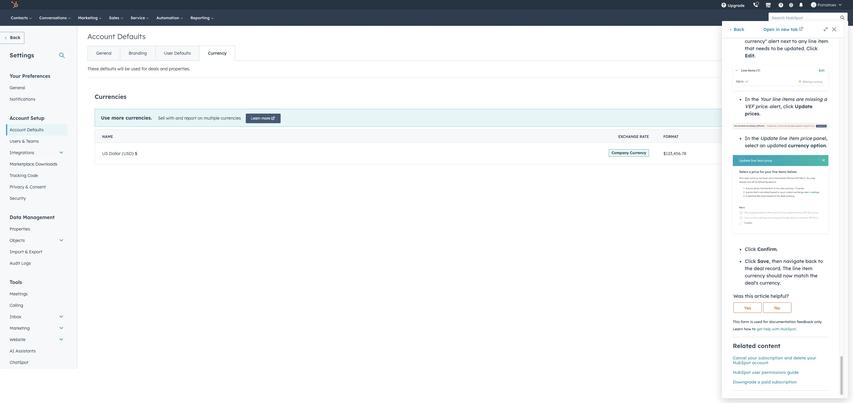 Task type: locate. For each thing, give the bounding box(es) containing it.
marketplaces image
[[766, 3, 772, 8]]

upgrade
[[728, 3, 745, 8]]

account down "marketing" link
[[87, 32, 115, 41]]

and right deals
[[160, 66, 168, 72]]

Search HubSpot search field
[[769, 13, 843, 23]]

branding link
[[120, 46, 155, 60]]

privacy & consent link
[[6, 181, 67, 193]]

general down your
[[10, 85, 25, 90]]

management
[[23, 214, 55, 220]]

2 vertical spatial currency
[[630, 150, 647, 155]]

inbox
[[10, 314, 21, 320]]

tracking code link
[[6, 170, 67, 181]]

currency inside button
[[810, 94, 829, 100]]

0 vertical spatial account
[[87, 32, 115, 41]]

& inside 'link'
[[25, 249, 28, 255]]

1 vertical spatial account
[[10, 115, 29, 121]]

hubspot image
[[11, 1, 18, 8]]

general for account
[[96, 51, 112, 56]]

back link
[[0, 32, 24, 44]]

1 horizontal spatial general link
[[88, 46, 120, 60]]

& right users
[[22, 139, 25, 144]]

1 vertical spatial &
[[25, 184, 28, 190]]

general up 'defaults'
[[96, 51, 112, 56]]

defaults right user
[[174, 51, 191, 56]]

conversations
[[39, 15, 68, 20]]

0 horizontal spatial account defaults
[[10, 127, 44, 133]]

privacy
[[10, 184, 24, 190]]

general link for defaults
[[88, 46, 120, 60]]

& right privacy
[[25, 184, 28, 190]]

learn
[[251, 116, 261, 121]]

navigation
[[87, 46, 235, 61]]

0 horizontal spatial more
[[111, 115, 124, 121]]

general link
[[88, 46, 120, 60], [6, 82, 67, 94]]

account left setup
[[10, 115, 29, 121]]

marketplaces button
[[762, 0, 775, 10]]

add currency
[[800, 94, 829, 100]]

0 horizontal spatial currency
[[208, 51, 227, 56]]

2 vertical spatial &
[[25, 249, 28, 255]]

1 vertical spatial general
[[10, 85, 25, 90]]

& for export
[[25, 249, 28, 255]]

defaults up branding link
[[117, 32, 146, 41]]

audit logs link
[[6, 258, 67, 269]]

account defaults up users & teams
[[10, 127, 44, 133]]

marketplace
[[10, 161, 34, 167]]

general for your
[[10, 85, 25, 90]]

currency link
[[199, 46, 235, 60]]

2 horizontal spatial defaults
[[174, 51, 191, 56]]

users & teams link
[[6, 136, 67, 147]]

general inside your preferences element
[[10, 85, 25, 90]]

use
[[101, 115, 110, 121]]

contacts link
[[7, 10, 36, 26]]

0 vertical spatial and
[[160, 66, 168, 72]]

branding
[[129, 51, 147, 56]]

tools
[[10, 279, 22, 285]]

1 horizontal spatial account defaults
[[87, 32, 146, 41]]

chatspot link
[[6, 357, 67, 368]]

1 vertical spatial account defaults
[[10, 127, 44, 133]]

0 vertical spatial account defaults
[[87, 32, 146, 41]]

general link down the preferences
[[6, 82, 67, 94]]

& for teams
[[22, 139, 25, 144]]

account
[[87, 32, 115, 41], [10, 115, 29, 121], [10, 127, 26, 133]]

use more currencies.
[[101, 115, 152, 121]]

0 vertical spatial currency
[[208, 51, 227, 56]]

0 vertical spatial &
[[22, 139, 25, 144]]

1 vertical spatial marketing
[[10, 326, 30, 331]]

service
[[131, 15, 146, 20]]

tyler black image
[[811, 2, 817, 8]]

0 vertical spatial general link
[[88, 46, 120, 60]]

tracking code
[[10, 173, 38, 178]]

0 horizontal spatial and
[[160, 66, 168, 72]]

currencies
[[221, 115, 241, 121]]

search image
[[841, 16, 845, 20]]

marketing up website
[[10, 326, 30, 331]]

1 horizontal spatial more
[[262, 116, 270, 121]]

more right learn
[[262, 116, 270, 121]]

upgrade image
[[722, 3, 727, 8]]

ai assistants link
[[6, 345, 67, 357]]

rate
[[640, 134, 649, 139]]

more right the use
[[111, 115, 124, 121]]

us
[[102, 151, 108, 156]]

marketing link
[[75, 10, 106, 26]]

sales link
[[106, 10, 127, 26]]

defaults inside "account setup" element
[[27, 127, 44, 133]]

& left export on the left of page
[[25, 249, 28, 255]]

marketing inside button
[[10, 326, 30, 331]]

account for users & teams
[[10, 115, 29, 121]]

0 vertical spatial defaults
[[117, 32, 146, 41]]

tracking
[[10, 173, 26, 178]]

us dollar (usd) $
[[102, 151, 137, 156]]

hubspot link
[[7, 1, 23, 8]]

1 horizontal spatial defaults
[[117, 32, 146, 41]]

1 vertical spatial currency
[[810, 94, 829, 100]]

0 horizontal spatial marketing
[[10, 326, 30, 331]]

general link inside navigation
[[88, 46, 120, 60]]

$
[[135, 151, 137, 156]]

2 vertical spatial defaults
[[27, 127, 44, 133]]

marketing left sales
[[78, 15, 99, 20]]

0 vertical spatial general
[[96, 51, 112, 56]]

settings link
[[788, 2, 795, 8]]

menu
[[717, 0, 846, 10]]

1 vertical spatial defaults
[[174, 51, 191, 56]]

0 horizontal spatial defaults
[[27, 127, 44, 133]]

exchange rate
[[619, 134, 649, 139]]

menu item
[[749, 0, 750, 10]]

pomatoes button
[[808, 0, 846, 10]]

website button
[[6, 334, 67, 345]]

1 horizontal spatial and
[[176, 115, 183, 121]]

0 horizontal spatial general
[[10, 85, 25, 90]]

and right "with"
[[176, 115, 183, 121]]

1 horizontal spatial currency
[[630, 150, 647, 155]]

import & export link
[[6, 246, 67, 258]]

objects button
[[6, 235, 67, 246]]

objects
[[10, 238, 25, 243]]

privacy & consent
[[10, 184, 46, 190]]

and
[[160, 66, 168, 72], [176, 115, 183, 121]]

company
[[612, 150, 629, 155]]

notifications button
[[796, 0, 807, 10]]

currency
[[208, 51, 227, 56], [810, 94, 829, 100], [630, 150, 647, 155]]

2 horizontal spatial currency
[[810, 94, 829, 100]]

properties.
[[169, 66, 190, 72]]

reporting
[[191, 15, 211, 20]]

inbox button
[[6, 311, 67, 323]]

multiple
[[204, 115, 220, 121]]

help button
[[776, 0, 787, 10]]

security link
[[6, 193, 67, 204]]

logs
[[21, 261, 31, 266]]

currency for company currency
[[630, 150, 647, 155]]

1 horizontal spatial general
[[96, 51, 112, 56]]

general link up 'defaults'
[[88, 46, 120, 60]]

on
[[198, 115, 203, 121]]

defaults inside navigation
[[174, 51, 191, 56]]

report
[[184, 115, 197, 121]]

will
[[117, 66, 124, 72]]

data management element
[[6, 214, 67, 269]]

security
[[10, 196, 26, 201]]

calling icon image
[[753, 2, 759, 8]]

general inside navigation
[[96, 51, 112, 56]]

account defaults down sales link
[[87, 32, 146, 41]]

teams
[[26, 139, 39, 144]]

account defaults inside "account setup" element
[[10, 127, 44, 133]]

settings image
[[789, 3, 794, 8]]

0 vertical spatial marketing
[[78, 15, 99, 20]]

account up users
[[10, 127, 26, 133]]

1 vertical spatial general link
[[6, 82, 67, 94]]

defaults up users & teams link
[[27, 127, 44, 133]]

0 horizontal spatial general link
[[6, 82, 67, 94]]

name
[[102, 134, 113, 139]]



Task type: vqa. For each thing, say whether or not it's contained in the screenshot.
The User Defaults
yes



Task type: describe. For each thing, give the bounding box(es) containing it.
help image
[[779, 3, 784, 8]]

integrations
[[10, 150, 34, 155]]

downloads
[[35, 161, 57, 167]]

2 vertical spatial account
[[10, 127, 26, 133]]

currency inside navigation
[[208, 51, 227, 56]]

back
[[10, 35, 20, 40]]

code
[[28, 173, 38, 178]]

integrations button
[[6, 147, 67, 158]]

meetings link
[[6, 288, 67, 300]]

more for use
[[111, 115, 124, 121]]

(usd)
[[122, 151, 134, 156]]

learn more
[[251, 116, 270, 121]]

users & teams
[[10, 139, 39, 144]]

service link
[[127, 10, 153, 26]]

tools element
[[6, 279, 67, 368]]

with
[[166, 115, 174, 121]]

account setup
[[10, 115, 44, 121]]

calling
[[10, 303, 23, 308]]

meetings
[[10, 291, 28, 297]]

these defaults will be used for deals and properties.
[[87, 66, 190, 72]]

navigation containing general
[[87, 46, 235, 61]]

conversations link
[[36, 10, 75, 26]]

sell with and report on multiple currencies
[[158, 115, 241, 121]]

add currency button
[[791, 91, 844, 103]]

marketing button
[[6, 323, 67, 334]]

setup
[[31, 115, 44, 121]]

calling icon button
[[751, 1, 761, 9]]

for
[[142, 66, 147, 72]]

exchange
[[619, 134, 639, 139]]

marketplace downloads
[[10, 161, 57, 167]]

reporting link
[[187, 10, 218, 26]]

menu containing pomatoes
[[717, 0, 846, 10]]

properties link
[[6, 223, 67, 235]]

be
[[125, 66, 130, 72]]

properties
[[10, 226, 30, 232]]

account for branding
[[87, 32, 115, 41]]

your preferences
[[10, 73, 50, 79]]

your preferences element
[[6, 73, 67, 105]]

notifications image
[[799, 3, 804, 8]]

general link for preferences
[[6, 82, 67, 94]]

ai
[[10, 348, 14, 354]]

user defaults link
[[155, 46, 199, 60]]

learn more link
[[246, 114, 281, 123]]

dollar
[[109, 151, 121, 156]]

sales
[[109, 15, 120, 20]]

import
[[10, 249, 24, 255]]

currencies.
[[126, 115, 152, 121]]

contacts
[[11, 15, 29, 20]]

& for consent
[[25, 184, 28, 190]]

automation
[[156, 15, 180, 20]]

pomatoes
[[818, 2, 837, 7]]

calling link
[[6, 300, 67, 311]]

settings
[[10, 51, 34, 59]]

preferences
[[22, 73, 50, 79]]

notifications link
[[6, 94, 67, 105]]

user
[[164, 51, 173, 56]]

more for learn
[[262, 116, 270, 121]]

currencies banner
[[95, 89, 844, 103]]

$123,456.78
[[664, 151, 687, 156]]

website
[[10, 337, 26, 342]]

export
[[29, 249, 42, 255]]

notifications
[[10, 97, 35, 102]]

defaults for user defaults link
[[174, 51, 191, 56]]

your
[[10, 73, 21, 79]]

search button
[[838, 13, 848, 23]]

chatspot
[[10, 360, 28, 365]]

ai assistants
[[10, 348, 36, 354]]

currency for add currency
[[810, 94, 829, 100]]

assistants
[[15, 348, 36, 354]]

1 vertical spatial and
[[176, 115, 183, 121]]

account setup element
[[6, 115, 67, 204]]

defaults for account defaults link
[[27, 127, 44, 133]]

sell
[[158, 115, 165, 121]]

used
[[131, 66, 140, 72]]

import & export
[[10, 249, 42, 255]]

1 horizontal spatial marketing
[[78, 15, 99, 20]]

audit
[[10, 261, 20, 266]]

user defaults
[[164, 51, 191, 56]]

marketplace downloads link
[[6, 158, 67, 170]]

these
[[87, 66, 99, 72]]

add
[[800, 94, 809, 100]]

defaults
[[100, 66, 116, 72]]

data
[[10, 214, 21, 220]]

currencies
[[95, 93, 127, 100]]

users
[[10, 139, 21, 144]]

account defaults link
[[6, 124, 67, 136]]

data management
[[10, 214, 55, 220]]

automation link
[[153, 10, 187, 26]]

deals
[[148, 66, 159, 72]]

company currency
[[612, 150, 647, 155]]



